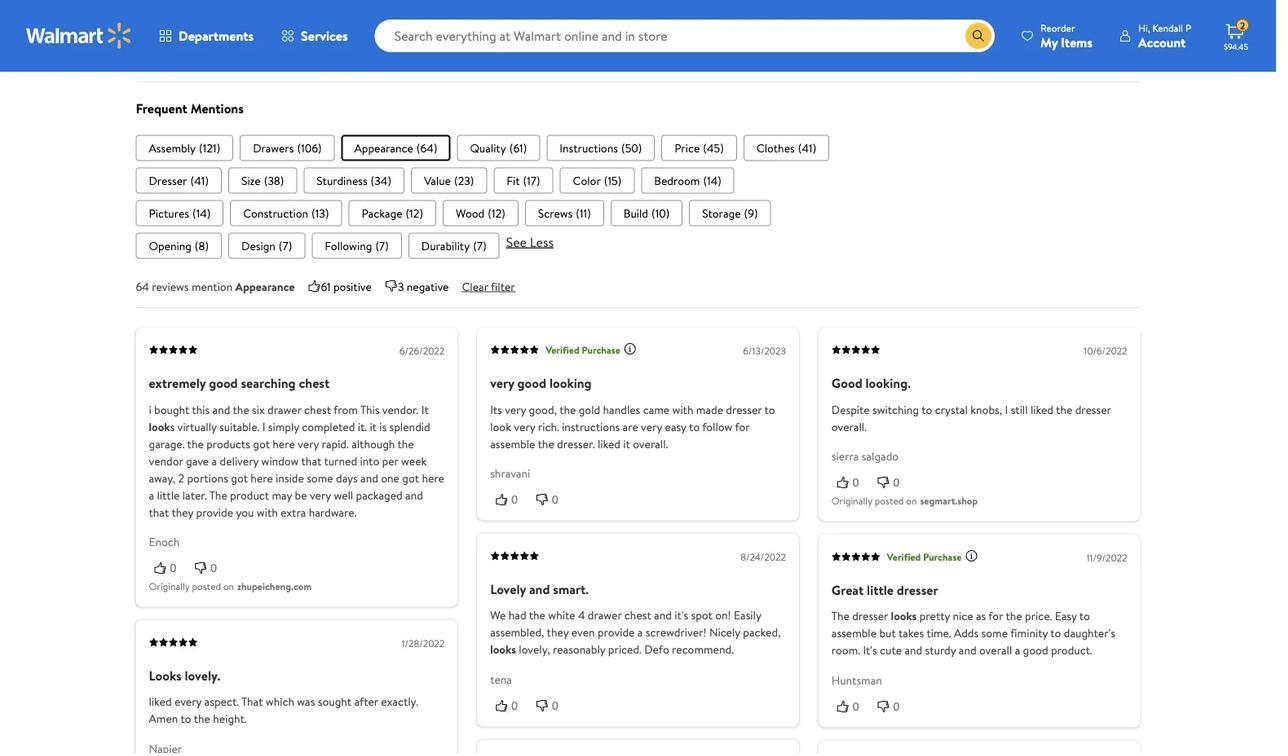 Task type: vqa. For each thing, say whether or not it's contained in the screenshot.
bottommost drawer
yes



Task type: describe. For each thing, give the bounding box(es) containing it.
clothes
[[757, 140, 795, 156]]

1 vertical spatial appearance
[[235, 278, 295, 294]]

61 positive
[[321, 278, 372, 294]]

priced.
[[608, 642, 642, 658]]

0 up 'originally posted on segmart.shop'
[[894, 476, 900, 489]]

(7) for durability (7)
[[473, 238, 487, 254]]

sierra
[[832, 448, 859, 464]]

looks
[[149, 667, 182, 685]]

into
[[360, 453, 379, 469]]

following
[[325, 238, 372, 254]]

originally for extremely
[[149, 580, 190, 594]]

chest inside we had the white 4 drawer chest and it's spot on! easily assembled, they even provide a screwdriver! nicely packed, looks lovely, reasonably priced. defo recommend.
[[625, 608, 652, 624]]

0 down cute
[[894, 700, 900, 713]]

bedroom (14)
[[654, 172, 722, 188]]

a right gave
[[212, 453, 217, 469]]

still
[[1011, 402, 1028, 417]]

takes
[[899, 626, 924, 642]]

cute
[[880, 643, 902, 659]]

handles
[[603, 402, 641, 417]]

and down week at the bottom left
[[405, 487, 423, 503]]

are
[[623, 419, 638, 435]]

64 reviews mention appearance
[[136, 278, 295, 294]]

hi,
[[1139, 21, 1151, 35]]

good,
[[529, 402, 557, 417]]

(38)
[[264, 172, 284, 188]]

0 down shravani
[[512, 493, 518, 506]]

frequent
[[136, 100, 187, 117]]

services button
[[268, 16, 362, 55]]

and down takes
[[905, 643, 923, 659]]

to inside liked every aspect. that which was sought after exactly. amen to the height.
[[181, 711, 191, 727]]

see
[[506, 233, 527, 251]]

to right easy
[[689, 419, 700, 435]]

here down simply
[[273, 436, 295, 452]]

list item containing drawers
[[240, 135, 335, 161]]

dresser inside "despite switching to crystal knobs, i still liked the dresser overall."
[[1076, 402, 1111, 417]]

Walmart Site-Wide search field
[[375, 20, 995, 52]]

list item containing quality
[[457, 135, 540, 161]]

0 horizontal spatial got
[[231, 470, 248, 486]]

daughter's
[[1064, 626, 1116, 642]]

originally posted on segmart.shop
[[832, 494, 978, 508]]

rapid.
[[322, 436, 349, 452]]

verified purchase information image
[[624, 343, 637, 356]]

very right its
[[505, 402, 526, 417]]

the down rich.
[[538, 436, 554, 452]]

(45)
[[703, 140, 724, 156]]

virtually
[[177, 419, 217, 435]]

opening (8)
[[149, 238, 209, 254]]

1 horizontal spatial got
[[253, 436, 270, 452]]

the down splendid
[[398, 436, 414, 452]]

vendor
[[149, 453, 183, 469]]

looking
[[550, 374, 592, 392]]

11/9/2022
[[1087, 551, 1128, 565]]

some inside pretty nice as for the price.  easy to assemble but takes time.  adds some fiminity to daughter's room.  it's cute and sturdy and overall a good product.
[[982, 626, 1008, 642]]

list item containing pictures
[[136, 200, 224, 226]]

it.
[[358, 419, 367, 435]]

storage
[[702, 205, 741, 221]]

10/6/2022
[[1084, 344, 1128, 358]]

1 vertical spatial that
[[149, 504, 169, 520]]

list item containing package
[[349, 200, 436, 226]]

product.
[[1051, 643, 1093, 659]]

adds
[[954, 626, 979, 642]]

originally for good
[[832, 494, 873, 508]]

(17)
[[523, 172, 540, 188]]

a inside we had the white 4 drawer chest and it's spot on! easily assembled, they even provide a screwdriver! nicely packed, looks lovely, reasonably priced. defo recommend.
[[638, 625, 643, 641]]

build
[[624, 205, 648, 221]]

see less
[[506, 233, 554, 251]]

list item containing assembly
[[136, 135, 233, 161]]

which
[[266, 694, 294, 710]]

here down week at the bottom left
[[422, 470, 444, 486]]

it inside s virtually suitable. i simply completed it. it is splendid garage. the products got here very rapid. although the vendor gave a delivery window that turned into per week away, 2 portions got here inside some days and one got here a little later. the product may be very well packaged and that they provide you with extra hardware.
[[370, 419, 377, 435]]

bought
[[154, 402, 190, 417]]

for inside its very good, the gold handles came with made dresser to look very rich. instructions are very easy to follow for assemble the dresser. liked it overall.
[[735, 419, 750, 435]]

smart.
[[553, 581, 589, 598]]

clothes (41)
[[757, 140, 817, 156]]

(106)
[[297, 140, 322, 156]]

clear
[[462, 278, 488, 294]]

0 down enoch
[[170, 562, 176, 575]]

screws
[[538, 205, 573, 221]]

nice
[[953, 609, 974, 625]]

6/13/2023
[[743, 344, 786, 358]]

salgado
[[862, 448, 899, 464]]

came
[[643, 402, 670, 417]]

may
[[272, 487, 292, 503]]

six
[[252, 402, 265, 417]]

defo
[[645, 642, 669, 658]]

we
[[490, 608, 506, 624]]

list containing assembly
[[136, 135, 1141, 161]]

list containing dresser
[[136, 167, 1141, 194]]

to down easy
[[1051, 626, 1062, 642]]

the inside "despite switching to crystal knobs, i still liked the dresser overall."
[[1056, 402, 1073, 417]]

i inside "despite switching to crystal knobs, i still liked the dresser overall."
[[1005, 402, 1008, 417]]

appearance (64)
[[354, 140, 438, 156]]

p
[[1186, 21, 1192, 35]]

one
[[381, 470, 400, 486]]

(12) for wood (12)
[[488, 205, 506, 221]]

this
[[360, 402, 380, 417]]

well
[[334, 487, 353, 503]]

4
[[578, 608, 585, 624]]

list item containing following
[[312, 233, 402, 259]]

they inside s virtually suitable. i simply completed it. it is splendid garage. the products got here very rapid. although the vendor gave a delivery window that turned into per week away, 2 portions got here inside some days and one got here a little later. the product may be very well packaged and that they provide you with extra hardware.
[[172, 504, 193, 520]]

the down virtually
[[187, 436, 204, 452]]

1 horizontal spatial looks
[[891, 609, 917, 625]]

very down came
[[641, 419, 662, 435]]

the dresser looks
[[832, 609, 917, 625]]

sturdiness (34)
[[317, 172, 391, 188]]

drawer inside we had the white 4 drawer chest and it's spot on! easily assembled, they even provide a screwdriver! nicely packed, looks lovely, reasonably priced. defo recommend.
[[588, 608, 622, 624]]

to up daughter's
[[1080, 609, 1090, 625]]

pictures (14)
[[149, 205, 211, 221]]

with inside its very good, the gold handles came with made dresser to look very rich. instructions are very easy to follow for assemble the dresser. liked it overall.
[[673, 402, 694, 417]]

with inside s virtually suitable. i simply completed it. it is splendid garage. the products got here very rapid. although the vendor gave a delivery window that turned into per week away, 2 portions got here inside some days and one got here a little later. the product may be very well packaged and that they provide you with extra hardware.
[[257, 504, 278, 520]]

although
[[352, 436, 395, 452]]

to down 6/13/2023
[[765, 402, 775, 417]]

time.
[[927, 626, 952, 642]]

verified for dresser
[[887, 550, 921, 564]]

very left rich.
[[514, 419, 535, 435]]

on for good
[[223, 580, 234, 594]]

0 down dresser.
[[552, 493, 559, 506]]

verified purchase for great little dresser
[[887, 550, 962, 564]]

very right be in the bottom left of the page
[[310, 487, 331, 503]]

it
[[421, 402, 429, 417]]

window
[[261, 453, 299, 469]]

construction (13)
[[243, 205, 329, 221]]

extra
[[281, 504, 306, 520]]

mentions
[[191, 100, 244, 117]]

fit
[[507, 172, 520, 188]]

a down away,
[[149, 487, 154, 503]]

screwdriver!
[[646, 625, 707, 641]]

price (45)
[[675, 140, 724, 156]]

zhupeicheng.com
[[237, 580, 312, 594]]

(34)
[[371, 172, 391, 188]]

chest inside 'i bought this and the six drawer chest from this vendor. it look'
[[304, 402, 331, 417]]

good inside pretty nice as for the price.  easy to assemble but takes time.  adds some fiminity to daughter's room.  it's cute and sturdy and overall a good product.
[[1023, 643, 1049, 659]]

overall. inside "despite switching to crystal knobs, i still liked the dresser overall."
[[832, 419, 867, 435]]

hi, kendall p account
[[1139, 21, 1192, 51]]

here up product
[[251, 470, 273, 486]]

i inside s virtually suitable. i simply completed it. it is splendid garage. the products got here very rapid. although the vendor gave a delivery window that turned into per week away, 2 portions got here inside some days and one got here a little later. the product may be very well packaged and that they provide you with extra hardware.
[[262, 419, 265, 435]]

1 horizontal spatial appearance
[[354, 140, 413, 156]]

0 down tena on the left bottom
[[512, 700, 518, 713]]

list item containing dresser
[[136, 167, 222, 194]]

every
[[174, 694, 202, 710]]

dresser up but
[[853, 609, 888, 625]]

for inside pretty nice as for the price.  easy to assemble but takes time.  adds some fiminity to daughter's room.  it's cute and sturdy and overall a good product.
[[989, 609, 1004, 625]]

durability
[[422, 238, 470, 254]]

was
[[297, 694, 315, 710]]

had
[[509, 608, 527, 624]]

(8)
[[195, 238, 209, 254]]

verified purchase information image
[[965, 550, 978, 563]]

clear filter button
[[462, 278, 515, 294]]

white
[[548, 608, 575, 624]]

list item containing color
[[560, 167, 635, 194]]

looks inside we had the white 4 drawer chest and it's spot on! easily assembled, they even provide a screwdriver! nicely packed, looks lovely, reasonably priced. defo recommend.
[[490, 642, 516, 658]]

packed,
[[743, 625, 781, 641]]

0 down "reasonably"
[[552, 700, 559, 713]]

list item containing sturdiness
[[304, 167, 404, 194]]

from
[[334, 402, 358, 417]]

the inside 'i bought this and the six drawer chest from this vendor. it look'
[[233, 402, 249, 417]]

value
[[424, 172, 451, 188]]



Task type: locate. For each thing, give the bounding box(es) containing it.
instructions
[[562, 419, 620, 435]]

sturdiness
[[317, 172, 368, 188]]

dresser inside its very good, the gold handles came with made dresser to look very rich. instructions are very easy to follow for assemble the dresser. liked it overall.
[[726, 402, 762, 417]]

1 horizontal spatial look
[[490, 419, 511, 435]]

1 list from the top
[[136, 135, 1141, 161]]

list item down pictures (14)
[[136, 233, 222, 259]]

1 vertical spatial on
[[223, 580, 234, 594]]

3 negative
[[398, 278, 449, 294]]

1 horizontal spatial that
[[301, 453, 322, 469]]

(7) down wood (12)
[[473, 238, 487, 254]]

some up be in the bottom left of the page
[[307, 470, 333, 486]]

0 vertical spatial (14)
[[703, 172, 722, 188]]

list up see less list
[[136, 200, 1141, 226]]

and inside 'i bought this and the six drawer chest from this vendor. it look'
[[213, 402, 230, 417]]

look inside its very good, the gold handles came with made dresser to look very rich. instructions are very easy to follow for assemble the dresser. liked it overall.
[[490, 419, 511, 435]]

liked every aspect. that which was sought after exactly. amen to the height.
[[149, 694, 418, 727]]

0 vertical spatial assemble
[[490, 436, 535, 452]]

1 vertical spatial they
[[547, 625, 569, 641]]

posted for looking.
[[875, 494, 904, 508]]

liked down the instructions
[[598, 436, 621, 452]]

list item up see less list
[[611, 200, 683, 226]]

0 vertical spatial verified purchase
[[546, 343, 621, 357]]

look up 'garage.'
[[149, 419, 170, 435]]

1 horizontal spatial (41)
[[798, 140, 817, 156]]

1 horizontal spatial provide
[[598, 625, 635, 641]]

the inside s virtually suitable. i simply completed it. it is splendid garage. the products got here very rapid. although the vendor gave a delivery window that turned into per week away, 2 portions got here inside some days and one got here a little later. the product may be very well packaged and that they provide you with extra hardware.
[[209, 487, 227, 503]]

to down "every"
[[181, 711, 191, 727]]

list item containing bedroom
[[641, 167, 735, 194]]

see less button
[[506, 233, 554, 251]]

1 vertical spatial drawer
[[588, 608, 622, 624]]

1 vertical spatial little
[[867, 581, 894, 599]]

0 horizontal spatial overall.
[[633, 436, 668, 452]]

1 horizontal spatial little
[[867, 581, 894, 599]]

negative
[[407, 278, 449, 294]]

(12) for package (12)
[[406, 205, 423, 221]]

they
[[172, 504, 193, 520], [547, 625, 569, 641]]

0 vertical spatial purchase
[[582, 343, 621, 357]]

liked inside "despite switching to crystal knobs, i still liked the dresser overall."
[[1031, 402, 1054, 417]]

instructions
[[560, 140, 618, 156]]

little inside s virtually suitable. i simply completed it. it is splendid garage. the products got here very rapid. although the vendor gave a delivery window that turned into per week away, 2 portions got here inside some days and one got here a little later. the product may be very well packaged and that they provide you with extra hardware.
[[157, 487, 180, 503]]

1 horizontal spatial good
[[518, 374, 547, 392]]

list item up package
[[304, 167, 404, 194]]

$94.45
[[1224, 41, 1249, 52]]

0 horizontal spatial look
[[149, 419, 170, 435]]

1 horizontal spatial the
[[832, 609, 850, 625]]

good up good,
[[518, 374, 547, 392]]

chest up 'i bought this and the six drawer chest from this vendor. it look'
[[299, 374, 330, 392]]

chest up priced.
[[625, 608, 652, 624]]

1 vertical spatial posted
[[192, 580, 221, 594]]

(13)
[[312, 205, 329, 221]]

0 vertical spatial liked
[[1031, 402, 1054, 417]]

made
[[696, 402, 723, 417]]

package (12)
[[362, 205, 423, 221]]

1 vertical spatial looks
[[490, 642, 516, 658]]

with right you
[[257, 504, 278, 520]]

verified
[[546, 343, 580, 357], [887, 550, 921, 564]]

very up its
[[490, 374, 514, 392]]

list item
[[136, 135, 233, 161], [240, 135, 335, 161], [341, 135, 451, 161], [457, 135, 540, 161], [547, 135, 655, 161], [662, 135, 737, 161], [744, 135, 830, 161], [136, 167, 222, 194], [228, 167, 297, 194], [304, 167, 404, 194], [411, 167, 487, 194], [494, 167, 554, 194], [560, 167, 635, 194], [641, 167, 735, 194], [136, 200, 224, 226], [230, 200, 342, 226], [349, 200, 436, 226], [443, 200, 519, 226], [525, 200, 604, 226], [611, 200, 683, 226], [689, 200, 771, 226], [136, 233, 222, 259], [228, 233, 305, 259], [312, 233, 402, 259], [409, 233, 500, 259]]

1 vertical spatial for
[[989, 609, 1004, 625]]

0 horizontal spatial purchase
[[582, 343, 621, 357]]

1 vertical spatial overall.
[[633, 436, 668, 452]]

1 horizontal spatial 2
[[1240, 19, 1246, 32]]

liked inside its very good, the gold handles came with made dresser to look very rich. instructions are very easy to follow for assemble the dresser. liked it overall.
[[598, 436, 621, 452]]

size
[[241, 172, 261, 188]]

0 horizontal spatial (7)
[[279, 238, 292, 254]]

to left crystal in the bottom right of the page
[[922, 402, 933, 417]]

3 list from the top
[[136, 200, 1141, 226]]

design (7)
[[241, 238, 292, 254]]

the right had
[[529, 608, 546, 624]]

1 vertical spatial assemble
[[832, 626, 877, 642]]

0 horizontal spatial provide
[[196, 504, 233, 520]]

2 vertical spatial liked
[[149, 694, 172, 710]]

liked right still
[[1031, 402, 1054, 417]]

list item containing price
[[662, 135, 737, 161]]

2 look from the left
[[490, 419, 511, 435]]

(7) for following (7)
[[376, 238, 389, 254]]

list item up less
[[525, 200, 604, 226]]

1 horizontal spatial (14)
[[703, 172, 722, 188]]

good down fiminity
[[1023, 643, 1049, 659]]

3 (7) from the left
[[473, 238, 487, 254]]

aspect.
[[204, 694, 239, 710]]

s
[[170, 419, 175, 435]]

0 horizontal spatial (41)
[[190, 172, 209, 188]]

2 vertical spatial list
[[136, 200, 1141, 226]]

(14) for pictures (14)
[[192, 205, 211, 221]]

0 vertical spatial the
[[209, 487, 227, 503]]

list up build
[[136, 167, 1141, 194]]

provide inside s virtually suitable. i simply completed it. it is splendid garage. the products got here very rapid. although the vendor gave a delivery window that turned into per week away, 2 portions got here inside some days and one got here a little later. the product may be very well packaged and that they provide you with extra hardware.
[[196, 504, 233, 520]]

liked
[[1031, 402, 1054, 417], [598, 436, 621, 452], [149, 694, 172, 710]]

1 horizontal spatial posted
[[875, 494, 904, 508]]

see less list
[[136, 233, 1141, 259]]

0 horizontal spatial the
[[209, 487, 227, 503]]

0 vertical spatial with
[[673, 402, 694, 417]]

it left is
[[370, 419, 377, 435]]

1 look from the left
[[149, 419, 170, 435]]

looking.
[[866, 374, 911, 392]]

easy
[[665, 419, 687, 435]]

list item down drawers
[[228, 167, 297, 194]]

little up the dresser looks
[[867, 581, 894, 599]]

overall
[[980, 643, 1012, 659]]

assemble inside its very good, the gold handles came with made dresser to look very rich. instructions are very easy to follow for assemble the dresser. liked it overall.
[[490, 436, 535, 452]]

(7) right design
[[279, 238, 292, 254]]

they inside we had the white 4 drawer chest and it's spot on! easily assembled, they even provide a screwdriver! nicely packed, looks lovely, reasonably priced. defo recommend.
[[547, 625, 569, 641]]

1 vertical spatial with
[[257, 504, 278, 520]]

0 horizontal spatial assemble
[[490, 436, 535, 452]]

on left segmart.shop at bottom
[[906, 494, 917, 508]]

1 vertical spatial 2
[[178, 470, 184, 486]]

0 horizontal spatial verified
[[546, 343, 580, 357]]

purchase for great little dresser
[[924, 550, 962, 564]]

2 (12) from the left
[[488, 205, 506, 221]]

0 horizontal spatial appearance
[[235, 278, 295, 294]]

splendid
[[390, 419, 430, 435]]

pictures
[[149, 205, 189, 221]]

very down completed
[[298, 436, 319, 452]]

1 vertical spatial (41)
[[190, 172, 209, 188]]

portions
[[187, 470, 228, 486]]

list item down (61)
[[494, 167, 554, 194]]

it down are
[[623, 436, 630, 452]]

(64)
[[417, 140, 438, 156]]

look down its
[[490, 419, 511, 435]]

dresser.
[[557, 436, 595, 452]]

(121)
[[199, 140, 220, 156]]

list item up color (15)
[[547, 135, 655, 161]]

the inside liked every aspect. that which was sought after exactly. amen to the height.
[[194, 711, 210, 727]]

walmart image
[[26, 23, 132, 49]]

the down the portions
[[209, 487, 227, 503]]

0
[[853, 476, 859, 489], [894, 476, 900, 489], [512, 493, 518, 506], [552, 493, 559, 506], [170, 562, 176, 575], [211, 562, 217, 575], [512, 700, 518, 713], [552, 700, 559, 713], [853, 700, 859, 713], [894, 700, 900, 713]]

2 horizontal spatial (7)
[[473, 238, 487, 254]]

the up suitable.
[[233, 402, 249, 417]]

list item containing clothes
[[744, 135, 830, 161]]

list item down price at top right
[[641, 167, 735, 194]]

0 horizontal spatial posted
[[192, 580, 221, 594]]

64
[[136, 278, 149, 294]]

huntsman
[[832, 673, 882, 689]]

2 vertical spatial chest
[[625, 608, 652, 624]]

vendor.
[[382, 402, 419, 417]]

list item down (23)
[[443, 200, 519, 226]]

0 vertical spatial they
[[172, 504, 193, 520]]

0 horizontal spatial with
[[257, 504, 278, 520]]

and down into
[[361, 470, 378, 486]]

list item containing storage
[[689, 200, 771, 226]]

list item containing instructions
[[547, 135, 655, 161]]

2 list from the top
[[136, 167, 1141, 194]]

(12) right wood
[[488, 205, 506, 221]]

0 up originally posted on zhupeicheng.com
[[211, 562, 217, 575]]

list item down (34)
[[349, 200, 436, 226]]

its very good, the gold handles came with made dresser to look very rich. instructions are very easy to follow for assemble the dresser. liked it overall.
[[490, 402, 775, 452]]

(14) for bedroom (14)
[[703, 172, 722, 188]]

assemble up shravani
[[490, 436, 535, 452]]

a down fiminity
[[1015, 643, 1021, 659]]

shravani
[[490, 466, 530, 482]]

0 horizontal spatial for
[[735, 419, 750, 435]]

0 vertical spatial i
[[1005, 402, 1008, 417]]

2 horizontal spatial got
[[402, 470, 419, 486]]

but
[[880, 626, 896, 642]]

good up this
[[209, 374, 238, 392]]

list item containing durability
[[409, 233, 500, 259]]

originally down enoch
[[149, 580, 190, 594]]

quality (61)
[[470, 140, 527, 156]]

provide inside we had the white 4 drawer chest and it's spot on! easily assembled, they even provide a screwdriver! nicely packed, looks lovely, reasonably priced. defo recommend.
[[598, 625, 635, 641]]

and left the it's on the right bottom of page
[[654, 608, 672, 624]]

overall. down are
[[633, 436, 668, 452]]

0 horizontal spatial liked
[[149, 694, 172, 710]]

0 horizontal spatial good
[[209, 374, 238, 392]]

2 inside s virtually suitable. i simply completed it. it is splendid garage. the products got here very rapid. although the vendor gave a delivery window that turned into per week away, 2 portions got here inside some days and one got here a little later. the product may be very well packaged and that they provide you with extra hardware.
[[178, 470, 184, 486]]

sierra salgado
[[832, 448, 899, 464]]

list item up (34)
[[341, 135, 451, 161]]

and
[[213, 402, 230, 417], [361, 470, 378, 486], [405, 487, 423, 503], [529, 581, 550, 598], [654, 608, 672, 624], [905, 643, 923, 659], [959, 643, 977, 659]]

verified for looking
[[546, 343, 580, 357]]

drawer inside 'i bought this and the six drawer chest from this vendor. it look'
[[268, 402, 302, 417]]

for right as
[[989, 609, 1004, 625]]

with up easy
[[673, 402, 694, 417]]

a inside pretty nice as for the price.  easy to assemble but takes time.  adds some fiminity to daughter's room.  it's cute and sturdy and overall a good product.
[[1015, 643, 1021, 659]]

0 vertical spatial that
[[301, 453, 322, 469]]

the down great
[[832, 609, 850, 625]]

2 (7) from the left
[[376, 238, 389, 254]]

1 (7) from the left
[[279, 238, 292, 254]]

exactly.
[[381, 694, 418, 710]]

(41) for clothes (41)
[[798, 140, 817, 156]]

lovely and smart.
[[490, 581, 589, 598]]

list item containing size
[[228, 167, 297, 194]]

1 vertical spatial verified purchase
[[887, 550, 962, 564]]

list containing pictures
[[136, 200, 1141, 226]]

(12)
[[406, 205, 423, 221], [488, 205, 506, 221]]

list item up pictures (14)
[[136, 167, 222, 194]]

it's
[[863, 643, 877, 659]]

1 vertical spatial list
[[136, 167, 1141, 194]]

(41) right clothes
[[798, 140, 817, 156]]

drawers
[[253, 140, 294, 156]]

1 vertical spatial it
[[623, 436, 630, 452]]

1 horizontal spatial for
[[989, 609, 1004, 625]]

price
[[675, 140, 700, 156]]

on left zhupeicheng.com
[[223, 580, 234, 594]]

dresser up pretty
[[897, 581, 939, 599]]

on for looking.
[[906, 494, 917, 508]]

0 vertical spatial posted
[[875, 494, 904, 508]]

0 vertical spatial it
[[370, 419, 377, 435]]

it inside its very good, the gold handles came with made dresser to look very rich. instructions are very easy to follow for assemble the dresser. liked it overall.
[[623, 436, 630, 452]]

provide
[[196, 504, 233, 520], [598, 625, 635, 641]]

assemble up room.
[[832, 626, 877, 642]]

1 horizontal spatial drawer
[[588, 608, 622, 624]]

enoch
[[149, 534, 180, 550]]

some up "overall"
[[982, 626, 1008, 642]]

construction
[[243, 205, 308, 221]]

Search search field
[[375, 20, 995, 52]]

extremely
[[149, 374, 206, 392]]

posted left zhupeicheng.com
[[192, 580, 221, 594]]

look inside 'i bought this and the six drawer chest from this vendor. it look'
[[149, 419, 170, 435]]

to
[[765, 402, 775, 417], [922, 402, 933, 417], [689, 419, 700, 435], [1080, 609, 1090, 625], [1051, 626, 1062, 642], [181, 711, 191, 727]]

0 horizontal spatial drawer
[[268, 402, 302, 417]]

some
[[307, 470, 333, 486], [982, 626, 1008, 642]]

list item containing design
[[228, 233, 305, 259]]

looks
[[891, 609, 917, 625], [490, 642, 516, 658]]

inside
[[276, 470, 304, 486]]

amen
[[149, 711, 178, 727]]

1 (12) from the left
[[406, 205, 423, 221]]

verified purchase for very good looking
[[546, 343, 621, 357]]

purchase left verified purchase information icon
[[924, 550, 962, 564]]

assemble inside pretty nice as for the price.  easy to assemble but takes time.  adds some fiminity to daughter's room.  it's cute and sturdy and overall a good product.
[[832, 626, 877, 642]]

purchase for very good looking
[[582, 343, 621, 357]]

1 horizontal spatial i
[[1005, 402, 1008, 417]]

pretty nice as for the price.  easy to assemble but takes time.  adds some fiminity to daughter's room.  it's cute and sturdy and overall a good product.
[[832, 609, 1116, 659]]

1 vertical spatial liked
[[598, 436, 621, 452]]

price.
[[1025, 609, 1052, 625]]

1 vertical spatial originally
[[149, 580, 190, 594]]

0 vertical spatial (41)
[[798, 140, 817, 156]]

and right this
[[213, 402, 230, 417]]

provide down later.
[[196, 504, 233, 520]]

reorder my items
[[1041, 21, 1093, 51]]

1 horizontal spatial verified purchase
[[887, 550, 962, 564]]

list item containing value
[[411, 167, 487, 194]]

originally down sierra
[[832, 494, 873, 508]]

kendall
[[1153, 21, 1184, 35]]

they down later.
[[172, 504, 193, 520]]

some inside s virtually suitable. i simply completed it. it is splendid garage. the products got here very rapid. although the vendor gave a delivery window that turned into per week away, 2 portions got here inside some days and one got here a little later. the product may be very well packaged and that they provide you with extra hardware.
[[307, 470, 333, 486]]

0 down huntsman
[[853, 700, 859, 713]]

wood
[[456, 205, 485, 221]]

0 vertical spatial on
[[906, 494, 917, 508]]

assemble
[[490, 436, 535, 452], [832, 626, 877, 642]]

gold
[[579, 402, 600, 417]]

the left gold
[[560, 402, 576, 417]]

products
[[207, 436, 250, 452]]

despite
[[832, 402, 870, 417]]

0 vertical spatial 2
[[1240, 19, 1246, 32]]

appearance up (34)
[[354, 140, 413, 156]]

2 horizontal spatial liked
[[1031, 402, 1054, 417]]

0 vertical spatial some
[[307, 470, 333, 486]]

liked inside liked every aspect. that which was sought after exactly. amen to the height.
[[149, 694, 172, 710]]

1 vertical spatial provide
[[598, 625, 635, 641]]

items
[[1061, 33, 1093, 51]]

and inside we had the white 4 drawer chest and it's spot on! easily assembled, they even provide a screwdriver! nicely packed, looks lovely, reasonably priced. defo recommend.
[[654, 608, 672, 624]]

1 horizontal spatial some
[[982, 626, 1008, 642]]

the down "every"
[[194, 711, 210, 727]]

0 vertical spatial little
[[157, 487, 180, 503]]

assembly
[[149, 140, 196, 156]]

got down week at the bottom left
[[402, 470, 419, 486]]

that up enoch
[[149, 504, 169, 520]]

clear filter
[[462, 278, 515, 294]]

0 horizontal spatial looks
[[490, 642, 516, 658]]

1 horizontal spatial it
[[623, 436, 630, 452]]

good for very
[[518, 374, 547, 392]]

list item containing wood
[[443, 200, 519, 226]]

garage.
[[149, 436, 185, 452]]

dresser (41)
[[149, 172, 209, 188]]

reorder
[[1041, 21, 1075, 35]]

search icon image
[[972, 29, 985, 42]]

even
[[572, 625, 595, 641]]

(7) for design (7)
[[279, 238, 292, 254]]

the inside we had the white 4 drawer chest and it's spot on! easily assembled, they even provide a screwdriver! nicely packed, looks lovely, reasonably priced. defo recommend.
[[529, 608, 546, 624]]

2 horizontal spatial good
[[1023, 643, 1049, 659]]

1 horizontal spatial (7)
[[376, 238, 389, 254]]

(41) for dresser (41)
[[190, 172, 209, 188]]

durability (7)
[[422, 238, 487, 254]]

departments
[[179, 27, 254, 45]]

0 horizontal spatial 2
[[178, 470, 184, 486]]

turned
[[324, 453, 357, 469]]

the inside pretty nice as for the price.  easy to assemble but takes time.  adds some fiminity to daughter's room.  it's cute and sturdy and overall a good product.
[[1006, 609, 1023, 625]]

1 vertical spatial verified
[[887, 550, 921, 564]]

overall. inside its very good, the gold handles came with made dresser to look very rich. instructions are very easy to follow for assemble the dresser. liked it overall.
[[633, 436, 668, 452]]

list item containing opening
[[136, 233, 222, 259]]

i down six at the left bottom
[[262, 419, 265, 435]]

0 horizontal spatial verified purchase
[[546, 343, 621, 357]]

list
[[136, 135, 1141, 161], [136, 167, 1141, 194], [136, 200, 1141, 226]]

verified purchase up looking
[[546, 343, 621, 357]]

list item containing appearance
[[341, 135, 451, 161]]

1 horizontal spatial liked
[[598, 436, 621, 452]]

list item containing build
[[611, 200, 683, 226]]

1 horizontal spatial overall.
[[832, 419, 867, 435]]

list item containing screws
[[525, 200, 604, 226]]

0 horizontal spatial (12)
[[406, 205, 423, 221]]

1 vertical spatial (14)
[[192, 205, 211, 221]]

(9)
[[744, 205, 758, 221]]

0 down sierra salgado
[[853, 476, 859, 489]]

list item down instructions (50)
[[560, 167, 635, 194]]

and down adds
[[959, 643, 977, 659]]

verified up looking
[[546, 343, 580, 357]]

list item containing construction
[[230, 200, 342, 226]]

storage (9)
[[702, 205, 758, 221]]

lovely,
[[519, 642, 550, 658]]

0 vertical spatial chest
[[299, 374, 330, 392]]

1 horizontal spatial (12)
[[488, 205, 506, 221]]

got up window
[[253, 436, 270, 452]]

list item containing fit
[[494, 167, 554, 194]]

looks up takes
[[891, 609, 917, 625]]

(14) right pictures
[[192, 205, 211, 221]]

0 horizontal spatial that
[[149, 504, 169, 520]]

0 horizontal spatial it
[[370, 419, 377, 435]]

1 horizontal spatial originally
[[832, 494, 873, 508]]

list item up wood
[[411, 167, 487, 194]]

0 horizontal spatial (14)
[[192, 205, 211, 221]]

(14) down (45)
[[703, 172, 722, 188]]

you
[[236, 504, 254, 520]]

0 horizontal spatial on
[[223, 580, 234, 594]]

looks down assembled,
[[490, 642, 516, 658]]

to inside "despite switching to crystal knobs, i still liked the dresser overall."
[[922, 402, 933, 417]]

dresser up follow
[[726, 402, 762, 417]]

we had the white 4 drawer chest and it's spot on! easily assembled, they even provide a screwdriver! nicely packed, looks lovely, reasonably priced. defo recommend.
[[490, 608, 781, 658]]

good for extremely
[[209, 374, 238, 392]]

list item up positive
[[312, 233, 402, 259]]

assembled,
[[490, 625, 544, 641]]

list item up (38)
[[240, 135, 335, 161]]

chest
[[299, 374, 330, 392], [304, 402, 331, 417], [625, 608, 652, 624]]

1 vertical spatial i
[[262, 419, 265, 435]]

1 horizontal spatial they
[[547, 625, 569, 641]]

0 horizontal spatial some
[[307, 470, 333, 486]]

and left smart.
[[529, 581, 550, 598]]

list item up fit
[[457, 135, 540, 161]]

1 vertical spatial purchase
[[924, 550, 962, 564]]

color (15)
[[573, 172, 622, 188]]

1 horizontal spatial with
[[673, 402, 694, 417]]

posted for good
[[192, 580, 221, 594]]

design
[[241, 238, 276, 254]]



